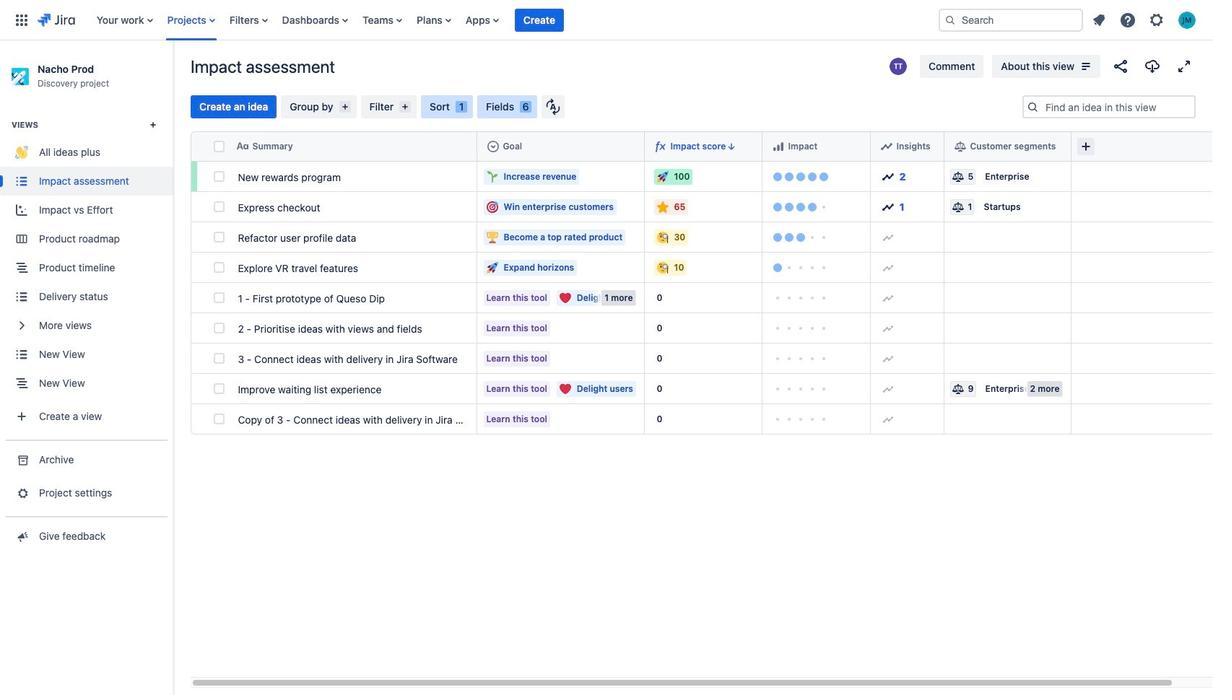 Task type: locate. For each thing, give the bounding box(es) containing it.
2 add image from the top
[[882, 292, 894, 304]]

autosave is enabled image
[[546, 98, 561, 116]]

:rocket: image
[[657, 171, 668, 182], [657, 171, 668, 182], [486, 262, 498, 273], [486, 262, 498, 273]]

project settings image
[[14, 486, 29, 501]]

insights image
[[882, 171, 894, 182], [882, 201, 894, 213]]

notifications image
[[1090, 11, 1108, 29]]

1 vertical spatial :face_with_monocle: image
[[657, 262, 668, 273]]

1 vertical spatial :face_with_monocle: image
[[657, 262, 668, 273]]

group
[[0, 101, 173, 440]]

list item
[[515, 0, 564, 40]]

current project sidebar image
[[157, 58, 189, 87]]

:trophy: image
[[486, 231, 498, 243]]

2 vertical spatial weighting value image
[[952, 383, 964, 395]]

feedback image
[[14, 530, 29, 544]]

add image
[[882, 262, 894, 273], [882, 322, 894, 334], [882, 383, 894, 395]]

2 :face_with_monocle: image from the top
[[657, 262, 668, 273]]

cell
[[191, 131, 211, 162], [477, 131, 645, 162], [645, 131, 763, 162], [763, 131, 871, 162], [871, 131, 945, 162], [945, 131, 1072, 162], [1072, 131, 1213, 162], [1072, 162, 1213, 192], [1072, 192, 1213, 222], [945, 222, 1072, 253], [1072, 222, 1213, 253], [945, 253, 1072, 283], [1072, 253, 1213, 283], [945, 283, 1072, 313], [1072, 283, 1213, 313], [945, 313, 1072, 344], [1072, 313, 1213, 344], [945, 344, 1072, 374], [1072, 344, 1213, 374], [1072, 374, 1213, 404], [945, 404, 1072, 435], [1072, 404, 1213, 435]]

add image
[[882, 231, 894, 243], [882, 292, 894, 304], [882, 353, 894, 364], [882, 413, 894, 425]]

insights image for 2nd weighting value image
[[882, 201, 894, 213]]

1 :face_with_monocle: image from the top
[[657, 231, 668, 243]]

1 insights image from the top
[[882, 171, 894, 182]]

list
[[89, 0, 927, 40], [1086, 7, 1205, 33]]

4 add image from the top
[[882, 413, 894, 425]]

2 add image from the top
[[882, 322, 894, 334]]

2 :face_with_monocle: image from the top
[[657, 262, 668, 273]]

impact image
[[772, 141, 784, 152]]

1 vertical spatial add image
[[882, 322, 894, 334]]

1 :face_with_monocle: image from the top
[[657, 231, 668, 243]]

:face_with_monocle: image
[[657, 231, 668, 243], [657, 262, 668, 273]]

:face_with_monocle: image for :face_with_monocle: image for third add icon from the bottom
[[657, 262, 668, 273]]

:trophy: image
[[486, 231, 498, 243]]

0 vertical spatial :face_with_monocle: image
[[657, 231, 668, 243]]

export image
[[1144, 58, 1161, 75]]

Find an idea in this view field
[[1041, 97, 1194, 117]]

expand image
[[1176, 58, 1193, 75]]

0 vertical spatial :face_with_monocle: image
[[657, 231, 668, 243]]

None search field
[[939, 8, 1083, 31]]

0 vertical spatial weighting value image
[[952, 171, 964, 182]]

:heart: image
[[560, 292, 571, 304], [560, 292, 571, 304], [560, 383, 571, 395], [560, 383, 571, 395]]

Search field
[[939, 8, 1083, 31]]

summary image
[[237, 141, 248, 152]]

:face_with_monocle: image for :face_with_monocle: image corresponding to first add image
[[657, 231, 668, 243]]

1 vertical spatial weighting value image
[[952, 201, 964, 213]]

jira product discovery navigation element
[[0, 40, 173, 695]]

jira image
[[38, 11, 75, 29], [38, 11, 75, 29]]

banner
[[0, 0, 1213, 40]]

0 vertical spatial add image
[[882, 262, 894, 273]]

:yellow_star: image
[[657, 201, 668, 213]]

:seedling: image
[[486, 171, 498, 182], [486, 171, 498, 182]]

2 insights image from the top
[[882, 201, 894, 213]]

1 weighting value image from the top
[[952, 171, 964, 182]]

0 vertical spatial insights image
[[882, 171, 894, 182]]

weighting value image
[[952, 171, 964, 182], [952, 201, 964, 213], [952, 383, 964, 395]]

0 horizontal spatial list
[[89, 0, 927, 40]]

insights image
[[881, 141, 892, 152]]

1 vertical spatial insights image
[[882, 201, 894, 213]]

2 vertical spatial add image
[[882, 383, 894, 395]]

:face_with_monocle: image
[[657, 231, 668, 243], [657, 262, 668, 273]]

primary element
[[9, 0, 927, 40]]

appswitcher icon image
[[13, 11, 30, 29]]



Task type: vqa. For each thing, say whether or not it's contained in the screenshot.
right project
no



Task type: describe. For each thing, give the bounding box(es) containing it.
goal image
[[487, 141, 499, 152]]

:dart: image
[[486, 201, 498, 213]]

search image
[[945, 14, 956, 26]]

3 add image from the top
[[882, 353, 894, 364]]

polaris common.ui.field config.add.add more.icon image
[[1077, 138, 1095, 155]]

customer segments image
[[954, 141, 966, 152]]

3 weighting value image from the top
[[952, 383, 964, 395]]

header.desc image
[[726, 141, 738, 152]]

:wave: image
[[15, 146, 28, 159]]

:dart: image
[[486, 201, 498, 213]]

impact score image
[[655, 141, 666, 152]]

:yellow_star: image
[[657, 201, 668, 213]]

insights image for 1st weighting value image from the top
[[882, 171, 894, 182]]

your profile and settings image
[[1179, 11, 1196, 29]]

:face_with_monocle: image for first add image
[[657, 231, 668, 243]]

help image
[[1119, 11, 1137, 29]]

1 add image from the top
[[882, 231, 894, 243]]

1 horizontal spatial list
[[1086, 7, 1205, 33]]

show description image
[[1077, 58, 1095, 75]]

1 add image from the top
[[882, 262, 894, 273]]

settings image
[[1148, 11, 1166, 29]]

:face_with_monocle: image for third add icon from the bottom
[[657, 262, 668, 273]]

share image
[[1112, 58, 1129, 75]]

:wave: image
[[15, 146, 28, 159]]

2 weighting value image from the top
[[952, 201, 964, 213]]

3 add image from the top
[[882, 383, 894, 395]]



